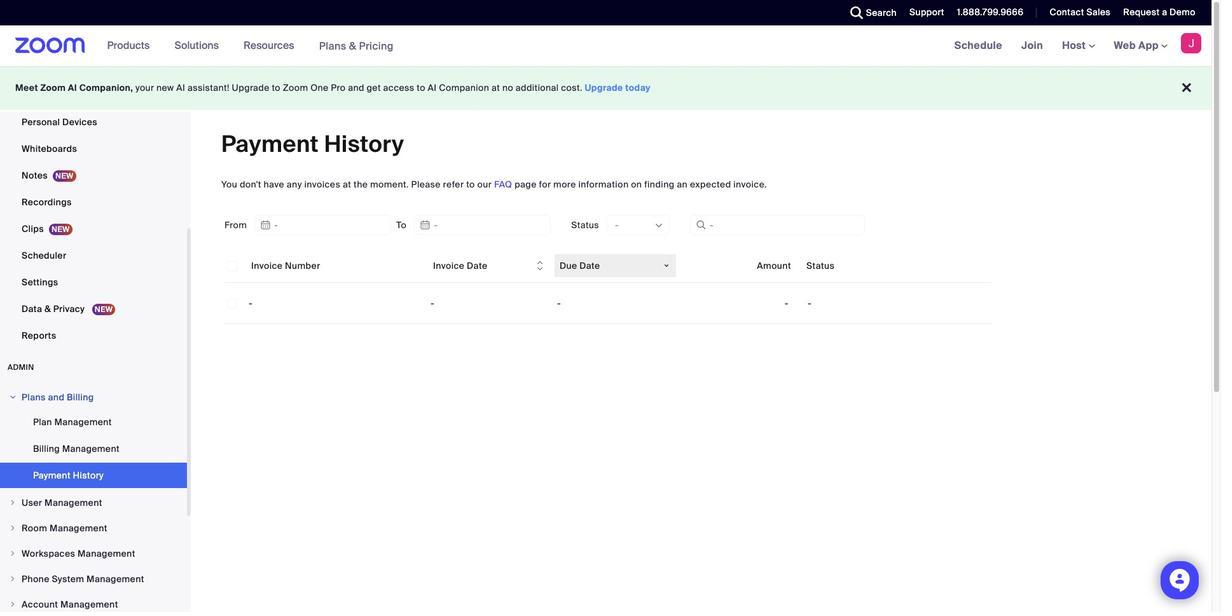 Task type: locate. For each thing, give the bounding box(es) containing it.
- cell down due date element
[[552, 290, 679, 316]]

1 vertical spatial right image
[[9, 525, 17, 532]]

don't
[[240, 178, 261, 190]]

2 right image from the top
[[9, 576, 17, 583]]

ai right new
[[176, 82, 185, 93]]

payment history
[[221, 130, 404, 159], [33, 470, 104, 481]]

privacy
[[53, 303, 85, 315]]

status
[[571, 219, 599, 231], [806, 260, 835, 271]]

1 horizontal spatial billing
[[67, 392, 94, 403]]

ai left companion
[[428, 82, 437, 93]]

0 horizontal spatial zoom
[[40, 82, 66, 93]]

2 vertical spatial right image
[[9, 550, 17, 558]]

no
[[502, 82, 513, 93]]

& inside product information "navigation"
[[349, 39, 356, 52]]

0 horizontal spatial date
[[467, 260, 487, 271]]

show options image
[[654, 220, 664, 231]]

right image inside 'workspaces management' menu item
[[9, 550, 17, 558]]

date
[[467, 260, 487, 271], [579, 260, 600, 271]]

1 horizontal spatial payment
[[221, 130, 319, 159]]

2 invoice from the left
[[433, 260, 464, 271]]

0 horizontal spatial &
[[44, 303, 51, 315]]

invoice left "number"
[[251, 260, 283, 271]]

Invoice Date Range To Date text field
[[414, 215, 551, 235]]

to left our
[[466, 178, 475, 190]]

1 horizontal spatial at
[[492, 82, 500, 93]]

1 vertical spatial at
[[343, 178, 351, 190]]

billing down the plan
[[33, 443, 60, 455]]

1 horizontal spatial date
[[579, 260, 600, 271]]

billing management
[[33, 443, 119, 455]]

billing management link
[[0, 436, 187, 462]]

right image inside phone system management menu item
[[9, 576, 17, 583]]

today
[[625, 82, 651, 93]]

solutions button
[[175, 25, 225, 66]]

the
[[354, 178, 368, 190]]

invoice for invoice number
[[251, 260, 283, 271]]

1 horizontal spatial invoice
[[433, 260, 464, 271]]

Search by Invoice Number text field
[[690, 215, 865, 235]]

right image inside room management menu item
[[9, 525, 17, 532]]

right image inside plans and billing 'menu item'
[[9, 394, 17, 401]]

0 vertical spatial and
[[348, 82, 364, 93]]

billing inside the plans and billing menu
[[33, 443, 60, 455]]

reports
[[22, 330, 56, 342]]

right image left account
[[9, 601, 17, 609]]

notes
[[22, 170, 48, 181]]

2 vertical spatial right image
[[9, 601, 17, 609]]

0 vertical spatial payment history
[[221, 130, 404, 159]]

payment history link
[[0, 463, 187, 488]]

meet zoom ai companion, your new ai assistant! upgrade to zoom one pro and get access to ai companion at no additional cost. upgrade today
[[15, 82, 651, 93]]

1 horizontal spatial &
[[349, 39, 356, 52]]

plan management
[[33, 417, 112, 428]]

0 horizontal spatial to
[[272, 82, 280, 93]]

and inside meet zoom ai companion, footer
[[348, 82, 364, 93]]

1 vertical spatial plans
[[22, 392, 46, 403]]

1 vertical spatial payment
[[33, 470, 71, 481]]

history down the billing management link
[[73, 470, 104, 481]]

meet zoom ai companion, footer
[[0, 66, 1211, 110]]

pro
[[331, 82, 346, 93]]

workspaces
[[22, 548, 75, 560]]

1 date from the left
[[467, 260, 487, 271]]

0 horizontal spatial at
[[343, 178, 351, 190]]

to down resources dropdown button
[[272, 82, 280, 93]]

plans up the plan
[[22, 392, 46, 403]]

0 horizontal spatial history
[[73, 470, 104, 481]]

right image inside account management menu item
[[9, 601, 17, 609]]

management down phone system management menu item
[[60, 599, 118, 611]]

0 vertical spatial at
[[492, 82, 500, 93]]

solutions
[[175, 39, 219, 52]]

plans up meet zoom ai companion, your new ai assistant! upgrade to zoom one pro and get access to ai companion at no additional cost. upgrade today
[[319, 39, 346, 52]]

& left "pricing"
[[349, 39, 356, 52]]

schedule link
[[945, 25, 1012, 66]]

plans and billing menu item
[[0, 385, 187, 410]]

1 right image from the top
[[9, 499, 17, 507]]

date down "invoice date range to date" text box
[[467, 260, 487, 271]]

3 right image from the top
[[9, 550, 17, 558]]

& inside the data & privacy link
[[44, 303, 51, 315]]

search button
[[841, 0, 900, 25]]

your
[[136, 82, 154, 93]]

status right amount
[[806, 260, 835, 271]]

to right access
[[417, 82, 425, 93]]

payment history down the billing management
[[33, 470, 104, 481]]

right image
[[9, 394, 17, 401], [9, 525, 17, 532], [9, 550, 17, 558]]

date right the due
[[579, 260, 600, 271]]

application
[[224, 249, 1001, 334]]

0 horizontal spatial plans
[[22, 392, 46, 403]]

- button
[[615, 215, 653, 234]]

- cell down invoice date
[[425, 290, 552, 316]]

right image left workspaces
[[9, 550, 17, 558]]

0 vertical spatial status
[[571, 219, 599, 231]]

have
[[264, 178, 284, 190]]

right image left user
[[9, 499, 17, 507]]

upgrade right cost.
[[585, 82, 623, 93]]

payment up user management
[[33, 470, 71, 481]]

0 horizontal spatial ai
[[68, 82, 77, 93]]

companion,
[[79, 82, 133, 93]]

at inside meet zoom ai companion, footer
[[492, 82, 500, 93]]

1 invoice from the left
[[251, 260, 283, 271]]

devices
[[62, 116, 97, 128]]

at left no on the left of page
[[492, 82, 500, 93]]

settings
[[22, 277, 58, 288]]

0 vertical spatial right image
[[9, 499, 17, 507]]

1 horizontal spatial and
[[348, 82, 364, 93]]

management for room management
[[50, 523, 107, 534]]

history up the
[[324, 130, 404, 159]]

0 horizontal spatial payment
[[33, 470, 71, 481]]

request a demo link
[[1114, 0, 1211, 25], [1123, 6, 1196, 18]]

0 vertical spatial plans
[[319, 39, 346, 52]]

0 horizontal spatial billing
[[33, 443, 60, 455]]

management for billing management
[[62, 443, 119, 455]]

billing up plan management
[[67, 392, 94, 403]]

plans
[[319, 39, 346, 52], [22, 392, 46, 403]]

0 horizontal spatial and
[[48, 392, 64, 403]]

1 horizontal spatial zoom
[[283, 82, 308, 93]]

right image inside user management menu item
[[9, 499, 17, 507]]

zoom right meet
[[40, 82, 66, 93]]

additional
[[516, 82, 559, 93]]

and
[[348, 82, 364, 93], [48, 392, 64, 403]]

0 vertical spatial &
[[349, 39, 356, 52]]

2 date from the left
[[579, 260, 600, 271]]

please
[[411, 178, 441, 190]]

ai
[[68, 82, 77, 93], [176, 82, 185, 93], [428, 82, 437, 93]]

management up account management menu item on the bottom left
[[87, 574, 144, 585]]

3 right image from the top
[[9, 601, 17, 609]]

1 vertical spatial and
[[48, 392, 64, 403]]

plans inside product information "navigation"
[[319, 39, 346, 52]]

at
[[492, 82, 500, 93], [343, 178, 351, 190]]

and inside 'menu item'
[[48, 392, 64, 403]]

0 vertical spatial right image
[[9, 394, 17, 401]]

app
[[1138, 39, 1159, 52]]

due date
[[560, 260, 600, 271]]

management up room management
[[45, 497, 102, 509]]

0 vertical spatial billing
[[67, 392, 94, 403]]

1 horizontal spatial to
[[417, 82, 425, 93]]

payment up have
[[221, 130, 319, 159]]

1 vertical spatial history
[[73, 470, 104, 481]]

1 horizontal spatial history
[[324, 130, 404, 159]]

payment history up invoices
[[221, 130, 404, 159]]

payment
[[221, 130, 319, 159], [33, 470, 71, 481]]

invoice for invoice date
[[433, 260, 464, 271]]

invoice.
[[733, 178, 767, 190]]

0 horizontal spatial payment history
[[33, 470, 104, 481]]

1 vertical spatial right image
[[9, 576, 17, 583]]

notes link
[[0, 163, 187, 188]]

management down room management menu item
[[78, 548, 135, 560]]

zoom left one on the left top of page
[[283, 82, 308, 93]]

1 - cell from the left
[[425, 290, 552, 316]]

1 zoom from the left
[[40, 82, 66, 93]]

at left the
[[343, 178, 351, 190]]

ai left companion,
[[68, 82, 77, 93]]

1 horizontal spatial ai
[[176, 82, 185, 93]]

management up payment history link
[[62, 443, 119, 455]]

admin menu menu
[[0, 385, 187, 612]]

and left get at the top of page
[[348, 82, 364, 93]]

banner
[[0, 25, 1211, 67]]

right image down admin
[[9, 394, 17, 401]]

plans inside plans and billing 'menu item'
[[22, 392, 46, 403]]

data & privacy
[[22, 303, 87, 315]]

zoom
[[40, 82, 66, 93], [283, 82, 308, 93]]

billing inside plans and billing 'menu item'
[[67, 392, 94, 403]]

an
[[677, 178, 688, 190]]

& right data
[[44, 303, 51, 315]]

1 horizontal spatial status
[[806, 260, 835, 271]]

0 horizontal spatial status
[[571, 219, 599, 231]]

status up due date
[[571, 219, 599, 231]]

request a demo
[[1123, 6, 1196, 18]]

invoice down "invoice date range to date" text box
[[433, 260, 464, 271]]

contact sales link
[[1040, 0, 1114, 25], [1050, 6, 1111, 18]]

1 vertical spatial payment history
[[33, 470, 104, 481]]

right image left phone
[[9, 576, 17, 583]]

right image for plans and billing
[[9, 394, 17, 401]]

application containing invoice number
[[224, 249, 1001, 334]]

date for invoice date
[[467, 260, 487, 271]]

support link
[[900, 0, 947, 25], [909, 6, 944, 18]]

any
[[287, 178, 302, 190]]

0 horizontal spatial upgrade
[[232, 82, 269, 93]]

and up the plan
[[48, 392, 64, 403]]

2 horizontal spatial ai
[[428, 82, 437, 93]]

upgrade down product information "navigation"
[[232, 82, 269, 93]]

plans for plans and billing
[[22, 392, 46, 403]]

faq link
[[494, 178, 512, 190]]

management for workspaces management
[[78, 548, 135, 560]]

reports link
[[0, 323, 187, 349]]

0 horizontal spatial invoice
[[251, 260, 283, 271]]

-
[[615, 219, 619, 231], [249, 297, 253, 309], [431, 297, 434, 309], [557, 297, 561, 309], [785, 297, 789, 309], [808, 297, 812, 309]]

for
[[539, 178, 551, 190]]

management up workspaces management
[[50, 523, 107, 534]]

contact
[[1050, 6, 1084, 18]]

invoice
[[251, 260, 283, 271], [433, 260, 464, 271]]

on
[[631, 178, 642, 190]]

2 right image from the top
[[9, 525, 17, 532]]

workspaces management menu item
[[0, 542, 187, 566]]

1 horizontal spatial plans
[[319, 39, 346, 52]]

account management
[[22, 599, 118, 611]]

&
[[349, 39, 356, 52], [44, 303, 51, 315]]

system
[[52, 574, 84, 585]]

1 vertical spatial &
[[44, 303, 51, 315]]

management
[[54, 417, 112, 428], [62, 443, 119, 455], [45, 497, 102, 509], [50, 523, 107, 534], [78, 548, 135, 560], [87, 574, 144, 585], [60, 599, 118, 611]]

- cell
[[425, 290, 552, 316], [552, 290, 679, 316]]

profile picture image
[[1181, 33, 1201, 53]]

1 horizontal spatial upgrade
[[585, 82, 623, 93]]

upgrade
[[232, 82, 269, 93], [585, 82, 623, 93]]

zoom logo image
[[15, 38, 85, 53]]

refer
[[443, 178, 464, 190]]

clips
[[22, 223, 44, 235]]

right image
[[9, 499, 17, 507], [9, 576, 17, 583], [9, 601, 17, 609]]

payment inside the plans and billing menu
[[33, 470, 71, 481]]

management down plans and billing 'menu item'
[[54, 417, 112, 428]]

plans & pricing link
[[319, 39, 394, 52], [319, 39, 394, 52]]

due date element
[[552, 249, 679, 283]]

1 right image from the top
[[9, 394, 17, 401]]

0 vertical spatial payment
[[221, 130, 319, 159]]

1 vertical spatial billing
[[33, 443, 60, 455]]

right image left 'room'
[[9, 525, 17, 532]]

finding
[[644, 178, 674, 190]]

room management
[[22, 523, 107, 534]]

expected
[[690, 178, 731, 190]]



Task type: describe. For each thing, give the bounding box(es) containing it.
contact sales
[[1050, 6, 1111, 18]]

invoice date
[[433, 260, 487, 271]]

right image for user management
[[9, 499, 17, 507]]

phone system management
[[22, 574, 144, 585]]

information
[[578, 178, 629, 190]]

demo
[[1170, 6, 1196, 18]]

1 ai from the left
[[68, 82, 77, 93]]

web app button
[[1114, 39, 1168, 52]]

product information navigation
[[98, 25, 403, 67]]

sales
[[1087, 6, 1111, 18]]

one
[[310, 82, 329, 93]]

cost.
[[561, 82, 582, 93]]

plans and billing
[[22, 392, 94, 403]]

account management menu item
[[0, 593, 187, 612]]

personal
[[22, 116, 60, 128]]

plans for plans & pricing
[[319, 39, 346, 52]]

management for account management
[[60, 599, 118, 611]]

2 horizontal spatial to
[[466, 178, 475, 190]]

room
[[22, 523, 47, 534]]

room management menu item
[[0, 516, 187, 541]]

Invoice Date Range From Date text field
[[255, 215, 391, 235]]

3 ai from the left
[[428, 82, 437, 93]]

support
[[909, 6, 944, 18]]

scheduler
[[22, 250, 66, 261]]

side navigation navigation
[[0, 0, 191, 612]]

due
[[560, 260, 577, 271]]

right image for workspaces management
[[9, 550, 17, 558]]

banner containing products
[[0, 25, 1211, 67]]

whiteboards
[[22, 143, 77, 155]]

access
[[383, 82, 414, 93]]

user management menu item
[[0, 491, 187, 515]]

meetings navigation
[[945, 25, 1211, 67]]

& for privacy
[[44, 303, 51, 315]]

to
[[396, 219, 407, 231]]

from
[[224, 219, 247, 231]]

companion
[[439, 82, 489, 93]]

get
[[367, 82, 381, 93]]

our
[[477, 178, 492, 190]]

management for plan management
[[54, 417, 112, 428]]

pricing
[[359, 39, 394, 52]]

meet
[[15, 82, 38, 93]]

1 horizontal spatial payment history
[[221, 130, 404, 159]]

& for pricing
[[349, 39, 356, 52]]

right image for room management
[[9, 525, 17, 532]]

products
[[107, 39, 150, 52]]

page
[[515, 178, 537, 190]]

data & privacy link
[[0, 296, 187, 322]]

schedule
[[954, 39, 1002, 52]]

products button
[[107, 25, 155, 66]]

2 zoom from the left
[[283, 82, 308, 93]]

whiteboards link
[[0, 136, 187, 162]]

account
[[22, 599, 58, 611]]

recordings link
[[0, 190, 187, 215]]

resources
[[244, 39, 294, 52]]

personal devices
[[22, 116, 97, 128]]

invoice number
[[251, 260, 320, 271]]

right image for account management
[[9, 601, 17, 609]]

recordings
[[22, 197, 72, 208]]

plan management link
[[0, 410, 187, 435]]

plans & pricing
[[319, 39, 394, 52]]

history inside the plans and billing menu
[[73, 470, 104, 481]]

due date, sort by descending, selected image
[[663, 262, 670, 269]]

right image for phone system management
[[9, 576, 17, 583]]

plan
[[33, 417, 52, 428]]

search
[[866, 7, 897, 18]]

settings link
[[0, 270, 187, 295]]

workspaces management
[[22, 548, 135, 560]]

clips link
[[0, 216, 187, 242]]

2 ai from the left
[[176, 82, 185, 93]]

you
[[221, 178, 237, 190]]

host
[[1062, 39, 1088, 52]]

new
[[156, 82, 174, 93]]

moment.
[[370, 178, 409, 190]]

- inside popup button
[[615, 219, 619, 231]]

1 vertical spatial status
[[806, 260, 835, 271]]

personal menu menu
[[0, 0, 187, 350]]

resources button
[[244, 25, 300, 66]]

management for user management
[[45, 497, 102, 509]]

host button
[[1062, 39, 1095, 52]]

1.888.799.9666
[[957, 6, 1024, 18]]

2 upgrade from the left
[[585, 82, 623, 93]]

upgrade today link
[[585, 82, 651, 93]]

admin
[[8, 362, 34, 373]]

assistant!
[[188, 82, 229, 93]]

you don't have any invoices at the moment. please refer to our faq page for more information on finding an expected invoice.
[[221, 178, 767, 190]]

date for due date
[[579, 260, 600, 271]]

user
[[22, 497, 42, 509]]

personal devices link
[[0, 109, 187, 135]]

request
[[1123, 6, 1160, 18]]

payment history inside payment history link
[[33, 470, 104, 481]]

phone
[[22, 574, 49, 585]]

faq
[[494, 178, 512, 190]]

user management
[[22, 497, 102, 509]]

2 - cell from the left
[[552, 290, 679, 316]]

phone system management menu item
[[0, 567, 187, 591]]

0 vertical spatial history
[[324, 130, 404, 159]]

plans and billing menu
[[0, 410, 187, 490]]

web app
[[1114, 39, 1159, 52]]

1 upgrade from the left
[[232, 82, 269, 93]]

amount
[[757, 260, 791, 271]]

web
[[1114, 39, 1136, 52]]

number
[[285, 260, 320, 271]]

join
[[1021, 39, 1043, 52]]

join link
[[1012, 25, 1053, 66]]



Task type: vqa. For each thing, say whether or not it's contained in the screenshot.
notes
yes



